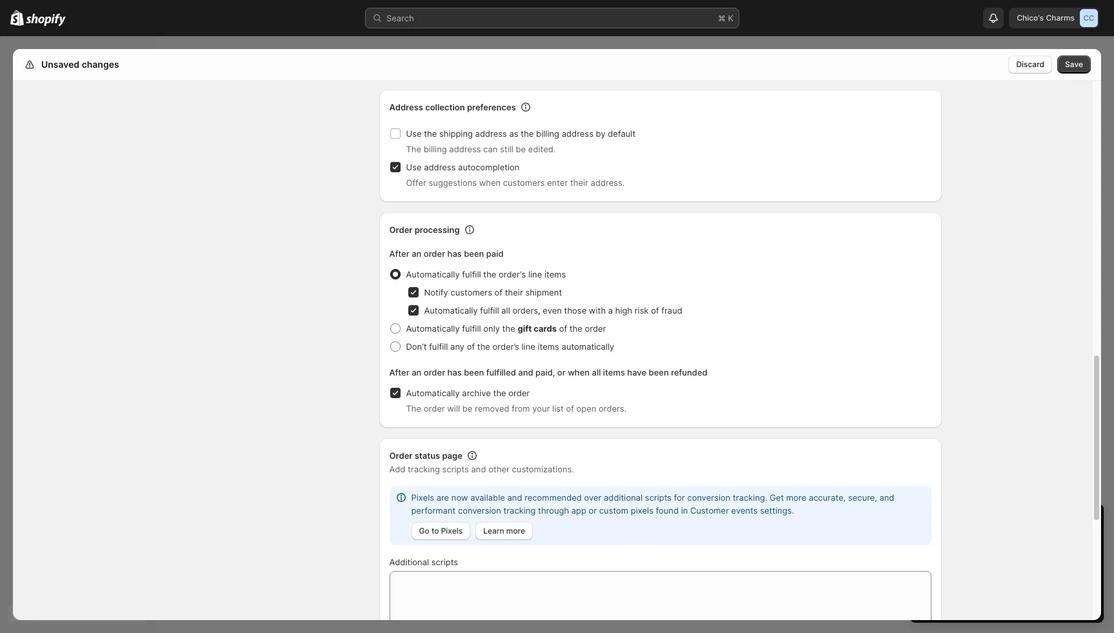 Task type: locate. For each thing, give the bounding box(es) containing it.
order for order processing
[[390, 225, 413, 235]]

for down select
[[924, 573, 935, 583]]

your
[[924, 516, 951, 531], [924, 539, 942, 549]]

more
[[787, 492, 807, 503], [507, 526, 525, 536]]

trial up months.
[[1069, 560, 1084, 570]]

save
[[1066, 59, 1084, 69]]

1 vertical spatial be
[[463, 403, 473, 414]]

0 horizontal spatial pixels
[[411, 492, 434, 503]]

of right the risk
[[651, 305, 659, 316]]

open
[[577, 403, 597, 414]]

0 vertical spatial customers
[[503, 177, 545, 188]]

the billing address can still be edited.
[[406, 144, 556, 154]]

by
[[596, 128, 606, 139]]

with
[[589, 305, 606, 316]]

or right paid,
[[558, 367, 566, 378]]

items
[[545, 269, 566, 279], [538, 341, 560, 352], [603, 367, 625, 378]]

0 vertical spatial order
[[390, 225, 413, 235]]

of right cards
[[559, 323, 567, 334]]

0 vertical spatial more
[[787, 492, 807, 503]]

2 vertical spatial scripts
[[432, 557, 458, 567]]

order
[[424, 248, 445, 259], [585, 323, 606, 334], [424, 367, 445, 378], [509, 388, 530, 398], [424, 403, 445, 414]]

first
[[1027, 573, 1042, 583]]

and right secure,
[[880, 492, 895, 503]]

1 vertical spatial has
[[448, 367, 462, 378]]

1 vertical spatial customers
[[451, 287, 492, 298]]

your left first
[[1007, 573, 1024, 583]]

after for after an order has been fulfilled and paid, or when all items have been refunded
[[390, 367, 410, 378]]

0 horizontal spatial a
[[608, 305, 613, 316]]

trial
[[955, 516, 978, 531], [944, 539, 959, 549], [1069, 560, 1084, 570]]

customers left enter
[[503, 177, 545, 188]]

trial inside dropdown button
[[955, 516, 978, 531]]

0 vertical spatial has
[[448, 248, 462, 259]]

1 the from the top
[[406, 144, 422, 154]]

orders,
[[513, 305, 541, 316]]

for up "in"
[[674, 492, 685, 503]]

1 vertical spatial trial
[[944, 539, 959, 549]]

billing down shipping at the top of page
[[424, 144, 447, 154]]

2 horizontal spatial for
[[994, 573, 1005, 583]]

1 horizontal spatial to
[[977, 560, 985, 570]]

automatically up don't
[[406, 323, 460, 334]]

tracking up the learn more
[[504, 505, 536, 516]]

line down gift on the bottom of page
[[522, 341, 536, 352]]

the left gift on the bottom of page
[[503, 323, 516, 334]]

1 vertical spatial an
[[412, 367, 422, 378]]

automatically
[[406, 269, 460, 279], [424, 305, 478, 316], [406, 323, 460, 334], [406, 388, 460, 398]]

the
[[406, 144, 422, 154], [406, 403, 422, 414]]

0 horizontal spatial conversion
[[458, 505, 501, 516]]

1 vertical spatial their
[[505, 287, 523, 298]]

pixels down performant
[[441, 526, 463, 536]]

in
[[681, 505, 688, 516]]

2 the from the top
[[406, 403, 422, 414]]

an down don't
[[412, 367, 422, 378]]

has up automatically archive the order
[[448, 367, 462, 378]]

trial for ends
[[944, 539, 959, 549]]

trial for just
[[955, 516, 978, 531]]

just up on
[[981, 516, 1003, 531]]

fulfill for only
[[462, 323, 481, 334]]

shopify
[[1037, 560, 1067, 570]]

1 vertical spatial all
[[592, 367, 601, 378]]

0 vertical spatial use
[[406, 128, 422, 139]]

1 horizontal spatial when
[[568, 367, 590, 378]]

address.
[[591, 177, 625, 188]]

0 vertical spatial pixels
[[411, 492, 434, 503]]

fulfill up only
[[480, 305, 499, 316]]

when
[[479, 177, 501, 188], [568, 367, 590, 378]]

high
[[616, 305, 633, 316]]

their down order's
[[505, 287, 523, 298]]

order up add
[[390, 451, 413, 461]]

1 vertical spatial to
[[977, 560, 985, 570]]

has down processing
[[448, 248, 462, 259]]

can
[[484, 144, 498, 154]]

0 vertical spatial after
[[390, 248, 410, 259]]

has
[[448, 248, 462, 259], [448, 367, 462, 378]]

custom
[[600, 505, 629, 516]]

items left have
[[603, 367, 625, 378]]

don't
[[406, 341, 427, 352]]

line up the shipment on the top of page
[[529, 269, 542, 279]]

an for after an order has been paid
[[412, 248, 422, 259]]

now
[[452, 492, 468, 503]]

1 horizontal spatial be
[[516, 144, 526, 154]]

your up select
[[924, 539, 942, 549]]

cards
[[534, 323, 557, 334]]

0 horizontal spatial billing
[[424, 144, 447, 154]]

the
[[424, 128, 437, 139], [521, 128, 534, 139], [484, 269, 497, 279], [503, 323, 516, 334], [570, 323, 583, 334], [477, 341, 490, 352], [493, 388, 506, 398]]

pixels up performant
[[411, 492, 434, 503]]

1 vertical spatial order
[[390, 451, 413, 461]]

edited.
[[529, 144, 556, 154]]

to right plan
[[977, 560, 985, 570]]

2 order from the top
[[390, 451, 413, 461]]

2 an from the top
[[412, 367, 422, 378]]

0 vertical spatial your
[[533, 403, 550, 414]]

automatically fulfill the order's line items
[[406, 269, 566, 279]]

1 has from the top
[[448, 248, 462, 259]]

line
[[529, 269, 542, 279], [522, 341, 536, 352]]

will
[[447, 403, 460, 414]]

customers down "automatically fulfill the order's line items"
[[451, 287, 492, 298]]

of
[[495, 287, 503, 298], [651, 305, 659, 316], [559, 323, 567, 334], [467, 341, 475, 352], [566, 403, 574, 414]]

of right any
[[467, 341, 475, 352]]

all up the 'automatically fulfill only the gift cards of the order'
[[502, 305, 510, 316]]

scripts down go to pixels "link"
[[432, 557, 458, 567]]

default
[[608, 128, 636, 139]]

0 vertical spatial items
[[545, 269, 566, 279]]

shopify image
[[26, 13, 66, 26]]

1 horizontal spatial pixels
[[441, 526, 463, 536]]

0 horizontal spatial all
[[502, 305, 510, 316]]

when down automatically
[[568, 367, 590, 378]]

0 vertical spatial your
[[924, 516, 951, 531]]

conversion up customer
[[688, 492, 731, 503]]

dialog
[[1107, 49, 1115, 620]]

the left will
[[406, 403, 422, 414]]

the order will be removed from your list of open orders.
[[406, 403, 627, 414]]

1 horizontal spatial billing
[[536, 128, 560, 139]]

2 your from the top
[[924, 539, 942, 549]]

1 vertical spatial just
[[937, 573, 951, 583]]

the up offer
[[406, 144, 422, 154]]

pixels inside pixels are now available and recommended over additional scripts for conversion tracking. get more accurate, secure, and performant conversion tracking through app or custom pixels found in customer events settings.
[[411, 492, 434, 503]]

a inside 'select a plan to extend your shopify trial for just $1/month for your first 3 months.'
[[951, 560, 956, 570]]

0 horizontal spatial their
[[505, 287, 523, 298]]

k
[[728, 13, 734, 23]]

0 vertical spatial conversion
[[688, 492, 731, 503]]

status
[[415, 451, 440, 461]]

their
[[570, 177, 589, 188], [505, 287, 523, 298]]

processing
[[415, 225, 460, 235]]

tracking down order status page
[[408, 464, 440, 474]]

just inside your trial just started dropdown button
[[981, 516, 1003, 531]]

1 vertical spatial your
[[1017, 560, 1035, 570]]

has for paid
[[448, 248, 462, 259]]

0 vertical spatial trial
[[955, 516, 978, 531]]

your trial ends on
[[924, 539, 995, 549]]

1 horizontal spatial or
[[589, 505, 597, 516]]

been left paid
[[464, 248, 484, 259]]

be
[[516, 144, 526, 154], [463, 403, 473, 414]]

orders.
[[599, 403, 627, 414]]

scripts up found
[[645, 492, 672, 503]]

0 horizontal spatial tracking
[[408, 464, 440, 474]]

billing up edited.
[[536, 128, 560, 139]]

still
[[500, 144, 514, 154]]

be right still on the top of page
[[516, 144, 526, 154]]

1 your from the top
[[924, 516, 951, 531]]

1 order from the top
[[390, 225, 413, 235]]

or down over
[[589, 505, 597, 516]]

been up archive
[[464, 367, 484, 378]]

trial left ends
[[944, 539, 959, 549]]

1 vertical spatial more
[[507, 526, 525, 536]]

plan
[[958, 560, 975, 570]]

items down cards
[[538, 341, 560, 352]]

of right list
[[566, 403, 574, 414]]

scripts down page
[[443, 464, 469, 474]]

any
[[451, 341, 465, 352]]

1 use from the top
[[406, 128, 422, 139]]

your trial just started element
[[911, 538, 1104, 623]]

1 after from the top
[[390, 248, 410, 259]]

1 horizontal spatial a
[[951, 560, 956, 570]]

0 horizontal spatial more
[[507, 526, 525, 536]]

0 vertical spatial or
[[558, 367, 566, 378]]

0 horizontal spatial just
[[937, 573, 951, 583]]

settings
[[39, 59, 75, 70]]

been for fulfilled
[[464, 367, 484, 378]]

0 horizontal spatial for
[[674, 492, 685, 503]]

an
[[412, 248, 422, 259], [412, 367, 422, 378]]

fulfill left only
[[462, 323, 481, 334]]

all down automatically
[[592, 367, 601, 378]]

have
[[628, 367, 647, 378]]

0 horizontal spatial be
[[463, 403, 473, 414]]

1 horizontal spatial more
[[787, 492, 807, 503]]

use up offer
[[406, 162, 422, 172]]

an down the order processing
[[412, 248, 422, 259]]

2 vertical spatial trial
[[1069, 560, 1084, 570]]

0 vertical spatial scripts
[[443, 464, 469, 474]]

1 vertical spatial use
[[406, 162, 422, 172]]

1 horizontal spatial just
[[981, 516, 1003, 531]]

1 vertical spatial your
[[924, 539, 942, 549]]

1 an from the top
[[412, 248, 422, 259]]

0 horizontal spatial to
[[432, 526, 439, 536]]

1 vertical spatial items
[[538, 341, 560, 352]]

1 vertical spatial conversion
[[458, 505, 501, 516]]

trial up ends
[[955, 516, 978, 531]]

automatically up notify
[[406, 269, 460, 279]]

fulfill left any
[[429, 341, 448, 352]]

2 has from the top
[[448, 367, 462, 378]]

0 horizontal spatial customers
[[451, 287, 492, 298]]

tracking
[[408, 464, 440, 474], [504, 505, 536, 516]]

more right get
[[787, 492, 807, 503]]

your left list
[[533, 403, 550, 414]]

0 vertical spatial to
[[432, 526, 439, 536]]

more right learn
[[507, 526, 525, 536]]

0 vertical spatial an
[[412, 248, 422, 259]]

has for fulfilled
[[448, 367, 462, 378]]

a right with
[[608, 305, 613, 316]]

0 vertical spatial tracking
[[408, 464, 440, 474]]

are
[[437, 492, 449, 503]]

automatically up will
[[406, 388, 460, 398]]

1 horizontal spatial customers
[[503, 177, 545, 188]]

learn
[[484, 526, 504, 536]]

1 vertical spatial the
[[406, 403, 422, 414]]

just down select
[[937, 573, 951, 583]]

conversion
[[688, 492, 731, 503], [458, 505, 501, 516]]

0 horizontal spatial or
[[558, 367, 566, 378]]

2 use from the top
[[406, 162, 422, 172]]

your inside dropdown button
[[924, 516, 951, 531]]

changes
[[82, 59, 119, 70]]

0 vertical spatial all
[[502, 305, 510, 316]]

2 after from the top
[[390, 367, 410, 378]]

after down don't
[[390, 367, 410, 378]]

1 vertical spatial after
[[390, 367, 410, 378]]

order left processing
[[390, 225, 413, 235]]

1 vertical spatial or
[[589, 505, 597, 516]]

0 vertical spatial a
[[608, 305, 613, 316]]

the up removed
[[493, 388, 506, 398]]

1 vertical spatial pixels
[[441, 526, 463, 536]]

conversion down available
[[458, 505, 501, 516]]

0 vertical spatial the
[[406, 144, 422, 154]]

an for after an order has been fulfilled and paid, or when all items have been refunded
[[412, 367, 422, 378]]

1 vertical spatial scripts
[[645, 492, 672, 503]]

items up the shipment on the top of page
[[545, 269, 566, 279]]

1 horizontal spatial their
[[570, 177, 589, 188]]

as
[[510, 128, 519, 139]]

when down autocompletion
[[479, 177, 501, 188]]

fulfill up notify customers of their shipment
[[462, 269, 481, 279]]

paid,
[[536, 367, 555, 378]]

fulfill
[[462, 269, 481, 279], [480, 305, 499, 316], [462, 323, 481, 334], [429, 341, 448, 352]]

automatically down notify
[[424, 305, 478, 316]]

1 horizontal spatial all
[[592, 367, 601, 378]]

or
[[558, 367, 566, 378], [589, 505, 597, 516]]

pixels are now available and recommended over additional scripts for conversion tracking. get more accurate, secure, and performant conversion tracking through app or custom pixels found in customer events settings. status
[[390, 486, 932, 545]]

unsaved
[[41, 59, 80, 70]]

address
[[475, 128, 507, 139], [562, 128, 594, 139], [449, 144, 481, 154], [424, 162, 456, 172]]

customizations.
[[512, 464, 574, 474]]

their right enter
[[570, 177, 589, 188]]

a left plan
[[951, 560, 956, 570]]

to right go
[[432, 526, 439, 536]]

additional
[[604, 492, 643, 503]]

the left shipping at the top of page
[[424, 128, 437, 139]]

address
[[390, 102, 423, 112]]

address up suggestions
[[424, 162, 456, 172]]

customers
[[503, 177, 545, 188], [451, 287, 492, 298]]

your
[[533, 403, 550, 414], [1017, 560, 1035, 570], [1007, 573, 1024, 583]]

chico's charms image
[[1080, 9, 1099, 27]]

1 horizontal spatial tracking
[[504, 505, 536, 516]]

0 vertical spatial just
[[981, 516, 1003, 531]]

use
[[406, 128, 422, 139], [406, 162, 422, 172]]

your up your trial ends on
[[924, 516, 951, 531]]

use down address
[[406, 128, 422, 139]]

after down the order processing
[[390, 248, 410, 259]]

your up first
[[1017, 560, 1035, 570]]

pixels
[[411, 492, 434, 503], [441, 526, 463, 536]]

accurate,
[[809, 492, 846, 503]]

1 vertical spatial tracking
[[504, 505, 536, 516]]

just inside 'select a plan to extend your shopify trial for just $1/month for your first 3 months.'
[[937, 573, 951, 583]]

more inside pixels are now available and recommended over additional scripts for conversion tracking. get more accurate, secure, and performant conversion tracking through app or custom pixels found in customer events settings.
[[787, 492, 807, 503]]

tracking inside pixels are now available and recommended over additional scripts for conversion tracking. get more accurate, secure, and performant conversion tracking through app or custom pixels found in customer events settings.
[[504, 505, 536, 516]]

use for use the shipping address as the billing address by default
[[406, 128, 422, 139]]

customer
[[691, 505, 729, 516]]

be right will
[[463, 403, 473, 414]]

scripts inside pixels are now available and recommended over additional scripts for conversion tracking. get more accurate, secure, and performant conversion tracking through app or custom pixels found in customer events settings.
[[645, 492, 672, 503]]

for down extend
[[994, 573, 1005, 583]]

0 horizontal spatial when
[[479, 177, 501, 188]]

1 vertical spatial a
[[951, 560, 956, 570]]

0 vertical spatial billing
[[536, 128, 560, 139]]

just
[[981, 516, 1003, 531], [937, 573, 951, 583]]

the for the order will be removed from your list of open orders.
[[406, 403, 422, 414]]



Task type: describe. For each thing, give the bounding box(es) containing it.
automatically for automatically fulfill all orders, even those with a high risk of fraud
[[424, 305, 478, 316]]

address left by
[[562, 128, 594, 139]]

select a plan to extend your shopify trial for just $1/month for your first 3 months.
[[924, 560, 1084, 583]]

only
[[484, 323, 500, 334]]

automatically archive the order
[[406, 388, 530, 398]]

from
[[512, 403, 530, 414]]

performant
[[411, 505, 456, 516]]

removed
[[475, 403, 510, 414]]

trial inside 'select a plan to extend your shopify trial for just $1/month for your first 3 months.'
[[1069, 560, 1084, 570]]

discard
[[1017, 59, 1045, 69]]

settings.
[[760, 505, 795, 516]]

of down "automatically fulfill the order's line items"
[[495, 287, 503, 298]]

to inside "link"
[[432, 526, 439, 536]]

notify customers of their shipment
[[424, 287, 562, 298]]

automatically for automatically fulfill only the gift cards of the order
[[406, 323, 460, 334]]

order status page
[[390, 451, 463, 461]]

unsaved changes
[[41, 59, 119, 70]]

your inside settings dialog
[[533, 403, 550, 414]]

risk
[[635, 305, 649, 316]]

address up can
[[475, 128, 507, 139]]

for inside pixels are now available and recommended over additional scripts for conversion tracking. get more accurate, secure, and performant conversion tracking through app or custom pixels found in customer events settings.
[[674, 492, 685, 503]]

chico's
[[1017, 13, 1045, 23]]

order for order status page
[[390, 451, 413, 461]]

add
[[390, 464, 406, 474]]

your for your trial ends on
[[924, 539, 942, 549]]

shopify image
[[10, 10, 24, 26]]

1 horizontal spatial for
[[924, 573, 935, 583]]

pixels are now available and recommended over additional scripts for conversion tracking. get more accurate, secure, and performant conversion tracking through app or custom pixels found in customer events settings.
[[411, 492, 895, 516]]

events
[[732, 505, 758, 516]]

extend
[[987, 560, 1015, 570]]

the down those
[[570, 323, 583, 334]]

0 vertical spatial when
[[479, 177, 501, 188]]

your trial just started button
[[911, 504, 1104, 531]]

discard button
[[1009, 56, 1053, 74]]

offer
[[406, 177, 427, 188]]

the down only
[[477, 341, 490, 352]]

your for your trial just started
[[924, 516, 951, 531]]

add tracking scripts and other customizations.
[[390, 464, 574, 474]]

started
[[1007, 516, 1051, 531]]

charms
[[1047, 13, 1075, 23]]

suggestions
[[429, 177, 477, 188]]

order down processing
[[424, 248, 445, 259]]

automatically for automatically fulfill the order's line items
[[406, 269, 460, 279]]

go to pixels link
[[411, 522, 471, 540]]

and left paid,
[[518, 367, 534, 378]]

pixels
[[631, 505, 654, 516]]

app
[[572, 505, 587, 516]]

select
[[924, 560, 948, 570]]

after an order has been paid
[[390, 248, 504, 259]]

Additional scripts text field
[[390, 571, 932, 633]]

after an order has been fulfilled and paid, or when all items have been refunded
[[390, 367, 708, 378]]

refunded
[[671, 367, 708, 378]]

automatically
[[562, 341, 615, 352]]

⌘ k
[[718, 13, 734, 23]]

chico's charms
[[1017, 13, 1075, 23]]

preferences
[[467, 102, 516, 112]]

through
[[538, 505, 569, 516]]

fulfill for any
[[429, 341, 448, 352]]

settings dialog
[[13, 49, 1102, 633]]

⌘
[[718, 13, 726, 23]]

1 horizontal spatial conversion
[[688, 492, 731, 503]]

archive
[[462, 388, 491, 398]]

more inside learn more "link"
[[507, 526, 525, 536]]

use for use address autocompletion
[[406, 162, 422, 172]]

1 vertical spatial line
[[522, 341, 536, 352]]

automatically for automatically archive the order
[[406, 388, 460, 398]]

don't fulfill any of the order's line items automatically
[[406, 341, 615, 352]]

been for paid
[[464, 248, 484, 259]]

collection
[[425, 102, 465, 112]]

months.
[[1052, 573, 1084, 583]]

pixels inside "link"
[[441, 526, 463, 536]]

save button
[[1058, 56, 1091, 74]]

address down shipping at the top of page
[[449, 144, 481, 154]]

enter
[[547, 177, 568, 188]]

0 vertical spatial line
[[529, 269, 542, 279]]

been right have
[[649, 367, 669, 378]]

even
[[543, 305, 562, 316]]

and left other at left
[[472, 464, 486, 474]]

list
[[553, 403, 564, 414]]

2 vertical spatial items
[[603, 367, 625, 378]]

fraud
[[662, 305, 683, 316]]

or inside pixels are now available and recommended over additional scripts for conversion tracking. get more accurate, secure, and performant conversion tracking through app or custom pixels found in customer events settings.
[[589, 505, 597, 516]]

found
[[656, 505, 679, 516]]

gift
[[518, 323, 532, 334]]

fulfill for the
[[462, 269, 481, 279]]

0 vertical spatial be
[[516, 144, 526, 154]]

shipping
[[440, 128, 473, 139]]

learn more link
[[476, 522, 533, 540]]

to inside 'select a plan to extend your shopify trial for just $1/month for your first 3 months.'
[[977, 560, 985, 570]]

order up from
[[509, 388, 530, 398]]

1 vertical spatial when
[[568, 367, 590, 378]]

a inside settings dialog
[[608, 305, 613, 316]]

1 vertical spatial billing
[[424, 144, 447, 154]]

get
[[770, 492, 784, 503]]

$1/month
[[954, 573, 991, 583]]

over
[[584, 492, 602, 503]]

the right as
[[521, 128, 534, 139]]

2 vertical spatial your
[[1007, 573, 1024, 583]]

and right available
[[508, 492, 522, 503]]

the up notify customers of their shipment
[[484, 269, 497, 279]]

the for the billing address can still be edited.
[[406, 144, 422, 154]]

notify
[[424, 287, 448, 298]]

shipment
[[526, 287, 562, 298]]

autocompletion
[[458, 162, 520, 172]]

3
[[1045, 573, 1050, 583]]

recommended
[[525, 492, 582, 503]]

automatically fulfill all orders, even those with a high risk of fraud
[[424, 305, 683, 316]]

secure,
[[849, 492, 878, 503]]

additional scripts
[[390, 557, 458, 567]]

fulfill for all
[[480, 305, 499, 316]]

order down don't
[[424, 367, 445, 378]]

your trial just started
[[924, 516, 1051, 531]]

order's
[[493, 341, 519, 352]]

use the shipping address as the billing address by default
[[406, 128, 636, 139]]

use address autocompletion
[[406, 162, 520, 172]]

order down with
[[585, 323, 606, 334]]

after for after an order has been paid
[[390, 248, 410, 259]]

search
[[387, 13, 414, 23]]

fulfilled
[[487, 367, 516, 378]]

0 vertical spatial their
[[570, 177, 589, 188]]

those
[[564, 305, 587, 316]]

go
[[419, 526, 430, 536]]

page
[[442, 451, 463, 461]]

paid
[[487, 248, 504, 259]]

order left will
[[424, 403, 445, 414]]

on
[[983, 539, 993, 549]]

address collection preferences
[[390, 102, 516, 112]]

other
[[489, 464, 510, 474]]

additional
[[390, 557, 429, 567]]



Task type: vqa. For each thing, say whether or not it's contained in the screenshot.
bottommost billing
yes



